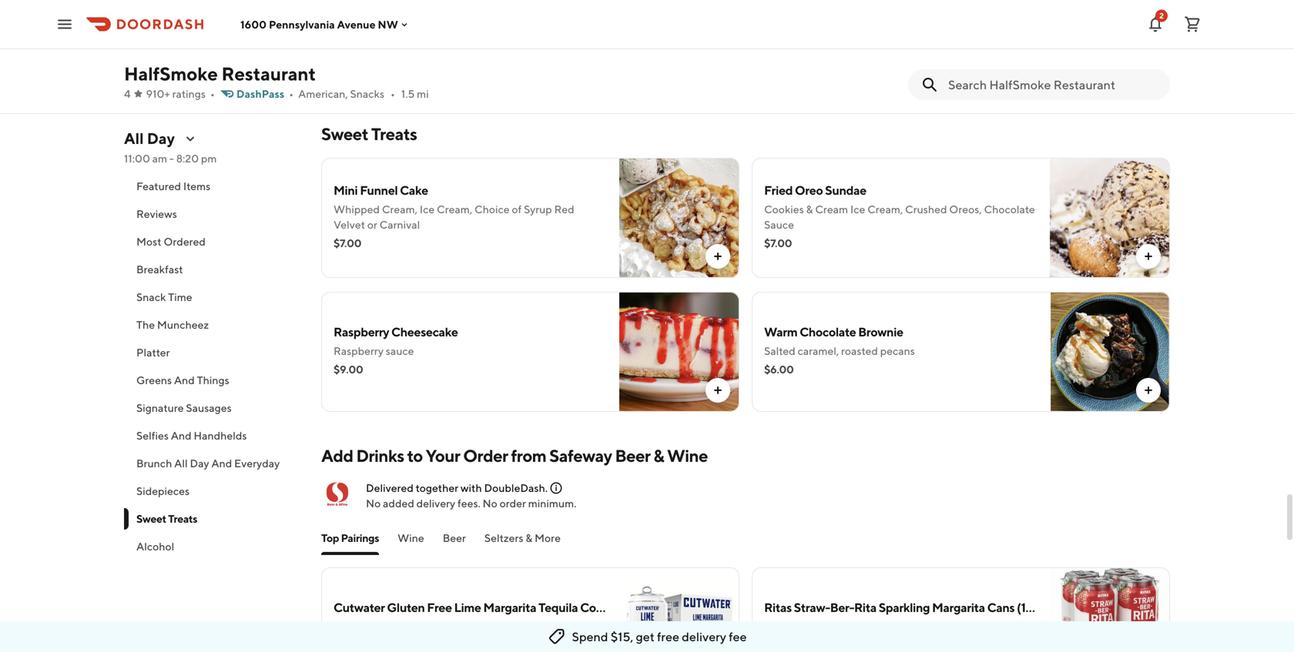 Task type: vqa. For each thing, say whether or not it's contained in the screenshot.
topmost PB
no



Task type: locate. For each thing, give the bounding box(es) containing it.
chocolate right oreos,
[[984, 203, 1035, 216]]

2 x from the left
[[1050, 601, 1056, 615]]

things
[[197, 374, 229, 387]]

1 horizontal spatial day
[[190, 457, 209, 470]]

in right the rita
[[913, 621, 923, 633]]

ct) right (16
[[1068, 601, 1082, 615]]

• for american, snacks • 1.5 mi
[[391, 87, 395, 100]]

0 vertical spatial sweet
[[321, 124, 368, 144]]

0 vertical spatial chocolate
[[984, 203, 1035, 216]]

all up 11:00
[[124, 129, 144, 148]]

icon image
[[321, 480, 354, 512]]

x
[[690, 601, 696, 615], [1050, 601, 1056, 615]]

warm
[[764, 325, 798, 339]]

4 left 910+ at the top left
[[124, 87, 131, 100]]

velvet
[[334, 218, 365, 231]]

margarita inside ritas straw-ber-rita sparkling margarita cans (16 oz x 4 ct) bud light lime straw-ber-rita in cans - 4-16 fz
[[932, 601, 985, 615]]

delivery left fee
[[682, 630, 726, 644]]

day
[[147, 129, 175, 148], [190, 457, 209, 470]]

raspberry cheesecake raspberry sauce $9.00
[[334, 325, 458, 376]]

0 horizontal spatial in
[[491, 621, 501, 633]]

0 vertical spatial beer
[[615, 446, 651, 466]]

• for 910+ ratings •
[[210, 87, 215, 100]]

2 $7.00 from the left
[[764, 237, 792, 250]]

chocolate inside fried oreo sundae cookies & cream ice cream, crushed oreos, chocolate sauce $7.00
[[984, 203, 1035, 216]]

1 vertical spatial cutwater
[[334, 621, 380, 633]]

handhelds
[[194, 430, 247, 442]]

in
[[491, 621, 501, 633], [913, 621, 923, 633]]

1 vertical spatial sweet treats
[[136, 513, 197, 525]]

4
[[124, 87, 131, 100], [698, 601, 705, 615], [1058, 601, 1065, 615]]

sweet down american, snacks • 1.5 mi at the left of the page
[[321, 124, 368, 144]]

1 oz from the left
[[675, 601, 688, 615]]

1 horizontal spatial x
[[1050, 601, 1056, 615]]

0 horizontal spatial straw-
[[794, 601, 830, 615]]

ct)
[[707, 601, 722, 615], [1068, 601, 1082, 615]]

muncheez
[[157, 319, 209, 331]]

menus image
[[184, 133, 196, 145]]

1 vertical spatial sweet
[[136, 513, 166, 525]]

1 horizontal spatial 4-
[[959, 621, 970, 633]]

3 cream, from the left
[[868, 203, 903, 216]]

chocolate up caramel, on the right of the page
[[800, 325, 856, 339]]

seltzers & more button
[[484, 531, 561, 555]]

cream, up the "carnival"
[[382, 203, 418, 216]]

cream, left crushed
[[868, 203, 903, 216]]

0 horizontal spatial all
[[124, 129, 144, 148]]

straw- down rita
[[841, 621, 874, 633]]

0 horizontal spatial wine
[[398, 532, 424, 545]]

ice
[[420, 203, 435, 216], [850, 203, 865, 216]]

lime down free
[[415, 621, 439, 633]]

mini
[[334, 183, 358, 198]]

and up signature sausages
[[174, 374, 195, 387]]

salted
[[764, 345, 796, 357]]

mini funnel cake whipped cream, ice cream, choice of syrup red velvet or carnival $7.00
[[334, 183, 575, 250]]

0 horizontal spatial sweet
[[136, 513, 166, 525]]

0 horizontal spatial beer
[[443, 532, 466, 545]]

1 ct) from the left
[[707, 601, 722, 615]]

beer down fees.
[[443, 532, 466, 545]]

spend $15, get free delivery fee
[[572, 630, 747, 644]]

1 horizontal spatial treats
[[371, 124, 417, 144]]

0 horizontal spatial sweet treats
[[136, 513, 197, 525]]

&
[[806, 203, 813, 216], [654, 446, 664, 466], [526, 532, 533, 545]]

x right (12
[[690, 601, 696, 615]]

no down delivered
[[366, 497, 381, 510]]

1 horizontal spatial oz
[[1035, 601, 1048, 615]]

1 horizontal spatial $7.00
[[764, 237, 792, 250]]

1 horizontal spatial lime
[[454, 601, 481, 615]]

3 • from the left
[[391, 87, 395, 100]]

1 vertical spatial straw-
[[841, 621, 874, 633]]

0 vertical spatial &
[[806, 203, 813, 216]]

wine
[[667, 446, 708, 466], [398, 532, 424, 545]]

delivery down together
[[417, 497, 455, 510]]

sauce
[[386, 345, 414, 357]]

4- left the fl.
[[537, 621, 548, 633]]

ritas straw-ber-rita sparkling margarita cans (16 oz x 4 ct) image
[[1050, 568, 1170, 653]]

oz inside ritas straw-ber-rita sparkling margarita cans (16 oz x 4 ct) bud light lime straw-ber-rita in cans - 4-16 fz
[[1035, 601, 1048, 615]]

and down handhelds
[[211, 457, 232, 470]]

cutwater up spirits
[[334, 601, 385, 615]]

1 horizontal spatial all
[[174, 457, 188, 470]]

1600 pennsylvania avenue nw button
[[240, 18, 411, 31]]

2 no from the left
[[483, 497, 498, 510]]

$7.00 inside mini funnel cake whipped cream, ice cream, choice of syrup red velvet or carnival $7.00
[[334, 237, 361, 250]]

2 oz from the left
[[1035, 601, 1048, 615]]

sparkling
[[879, 601, 930, 615]]

spend
[[572, 630, 608, 644]]

oz.
[[574, 621, 591, 633]]

0 vertical spatial cutwater
[[334, 601, 385, 615]]

halfsmoke
[[124, 63, 218, 85]]

top pairings
[[321, 532, 379, 545]]

1 horizontal spatial sweet treats
[[321, 124, 417, 144]]

1 horizontal spatial 4
[[698, 601, 705, 615]]

1 horizontal spatial •
[[289, 87, 294, 100]]

treats down sidepieces on the left bottom of page
[[168, 513, 197, 525]]

4 right (16
[[1058, 601, 1065, 615]]

cans left the 12
[[503, 621, 528, 633]]

more
[[535, 532, 561, 545]]

brunch all day and everyday
[[136, 457, 280, 470]]

pm
[[201, 152, 217, 165]]

all right brunch
[[174, 457, 188, 470]]

0 vertical spatial all
[[124, 129, 144, 148]]

• down restaurant
[[289, 87, 294, 100]]

$7.00
[[334, 237, 361, 250], [764, 237, 792, 250]]

reviews button
[[124, 200, 303, 228]]

oz right (16
[[1035, 601, 1048, 615]]

delivered
[[366, 482, 414, 495]]

2 horizontal spatial lime
[[815, 621, 839, 633]]

1 in from the left
[[491, 621, 501, 633]]

1 $7.00 from the left
[[334, 237, 361, 250]]

x right (16
[[1050, 601, 1056, 615]]

0 vertical spatial wine
[[667, 446, 708, 466]]

margarita up 16
[[932, 601, 985, 615]]

0 horizontal spatial cream,
[[382, 203, 418, 216]]

all day
[[124, 129, 175, 148]]

2 • from the left
[[289, 87, 294, 100]]

16
[[970, 621, 981, 633]]

2 in from the left
[[913, 621, 923, 633]]

1 horizontal spatial ice
[[850, 203, 865, 216]]

top
[[321, 532, 339, 545]]

0 horizontal spatial chocolate
[[800, 325, 856, 339]]

warm chocolate brownie image
[[1050, 292, 1170, 412]]

beer right safeway
[[615, 446, 651, 466]]

oz right (12
[[675, 601, 688, 615]]

- inside cutwater gluten free lime margarita tequila cocktail cans (12 oz x 4 ct) cutwater spirits lime margarita in cans - 4-12 fl. oz.
[[530, 621, 534, 633]]

0 items, open order cart image
[[1183, 15, 1202, 34]]

1 vertical spatial raspberry
[[334, 345, 384, 357]]

cheesecake
[[391, 325, 458, 339]]

day inside button
[[190, 457, 209, 470]]

1 vertical spatial wine
[[398, 532, 424, 545]]

lime right free
[[454, 601, 481, 615]]

add item to cart image
[[1143, 250, 1155, 263], [712, 384, 724, 397], [1143, 384, 1155, 397]]

0 vertical spatial treats
[[371, 124, 417, 144]]

sweet treats down sidepieces on the left bottom of page
[[136, 513, 197, 525]]

cutwater left spirits
[[334, 621, 380, 633]]

day up am on the top left of page
[[147, 129, 175, 148]]

american, snacks • 1.5 mi
[[298, 87, 429, 100]]

2 horizontal spatial &
[[806, 203, 813, 216]]

alcohol
[[136, 540, 174, 553]]

and for greens
[[174, 374, 195, 387]]

1 vertical spatial delivery
[[682, 630, 726, 644]]

2 4- from the left
[[959, 621, 970, 633]]

greens and things
[[136, 374, 229, 387]]

free
[[427, 601, 452, 615]]

halfsmoke restaurant
[[124, 63, 316, 85]]

0 vertical spatial day
[[147, 129, 175, 148]]

chocolate inside warm chocolate brownie salted caramel, roasted pecans $6.00
[[800, 325, 856, 339]]

fried
[[764, 183, 793, 198]]

turkey sausage
[[334, 10, 418, 25]]

cream, left choice in the left of the page
[[437, 203, 472, 216]]

open menu image
[[55, 15, 74, 34]]

4- inside cutwater gluten free lime margarita tequila cocktail cans (12 oz x 4 ct) cutwater spirits lime margarita in cans - 4-12 fl. oz.
[[537, 621, 548, 633]]

greens
[[136, 374, 172, 387]]

2 horizontal spatial cream,
[[868, 203, 903, 216]]

signature sausages button
[[124, 394, 303, 422]]

0 vertical spatial and
[[174, 374, 195, 387]]

ice down cake
[[420, 203, 435, 216]]

fl.
[[560, 621, 572, 633]]

straw- up light
[[794, 601, 830, 615]]

0 horizontal spatial no
[[366, 497, 381, 510]]

funnel
[[360, 183, 398, 198]]

2 horizontal spatial 4
[[1058, 601, 1065, 615]]

the muncheez button
[[124, 311, 303, 339]]

- inside ritas straw-ber-rita sparkling margarita cans (16 oz x 4 ct) bud light lime straw-ber-rita in cans - 4-16 fz
[[952, 621, 956, 633]]

0 horizontal spatial 4
[[124, 87, 131, 100]]

1 no from the left
[[366, 497, 381, 510]]

tequila
[[539, 601, 578, 615]]

caramel,
[[798, 345, 839, 357]]

ct) right (12
[[707, 601, 722, 615]]

$7.00 down sauce
[[764, 237, 792, 250]]

sweet treats down 'snacks'
[[321, 124, 417, 144]]

2 cutwater from the top
[[334, 621, 380, 633]]

0 horizontal spatial &
[[526, 532, 533, 545]]

0 horizontal spatial oz
[[675, 601, 688, 615]]

4 inside cutwater gluten free lime margarita tequila cocktail cans (12 oz x 4 ct) cutwater spirits lime margarita in cans - 4-12 fl. oz.
[[698, 601, 705, 615]]

x inside ritas straw-ber-rita sparkling margarita cans (16 oz x 4 ct) bud light lime straw-ber-rita in cans - 4-16 fz
[[1050, 601, 1056, 615]]

cookies
[[764, 203, 804, 216]]

4- left fz
[[959, 621, 970, 633]]

snack
[[136, 291, 166, 304]]

1 horizontal spatial ct)
[[1068, 601, 1082, 615]]

-
[[169, 152, 174, 165], [530, 621, 534, 633], [952, 621, 956, 633]]

1 • from the left
[[210, 87, 215, 100]]

- left 16
[[952, 621, 956, 633]]

ct) inside ritas straw-ber-rita sparkling margarita cans (16 oz x 4 ct) bud light lime straw-ber-rita in cans - 4-16 fz
[[1068, 601, 1082, 615]]

11:00
[[124, 152, 150, 165]]

1 x from the left
[[690, 601, 696, 615]]

cans left (12
[[628, 601, 655, 615]]

0 vertical spatial raspberry
[[334, 325, 389, 339]]

2 vertical spatial &
[[526, 532, 533, 545]]

4- inside ritas straw-ber-rita sparkling margarita cans (16 oz x 4 ct) bud light lime straw-ber-rita in cans - 4-16 fz
[[959, 621, 970, 633]]

lime
[[454, 601, 481, 615], [415, 621, 439, 633], [815, 621, 839, 633]]

12
[[548, 621, 558, 633]]

1 horizontal spatial no
[[483, 497, 498, 510]]

margarita left tequila
[[483, 601, 536, 615]]

1 horizontal spatial straw-
[[841, 621, 874, 633]]

dashpass •
[[236, 87, 294, 100]]

add item to cart image for fried oreo sundae
[[1143, 250, 1155, 263]]

sausages
[[186, 402, 232, 414]]

snack time
[[136, 291, 192, 304]]

greens and things button
[[124, 367, 303, 394]]

ice down sundae
[[850, 203, 865, 216]]

1 ice from the left
[[420, 203, 435, 216]]

0 horizontal spatial 4-
[[537, 621, 548, 633]]

free
[[657, 630, 679, 644]]

1 horizontal spatial -
[[530, 621, 534, 633]]

0 horizontal spatial lime
[[415, 621, 439, 633]]

in left the 12
[[491, 621, 501, 633]]

all
[[124, 129, 144, 148], [174, 457, 188, 470]]

to
[[407, 446, 423, 466]]

1 raspberry from the top
[[334, 325, 389, 339]]

no right fees.
[[483, 497, 498, 510]]

all inside brunch all day and everyday button
[[174, 457, 188, 470]]

oz
[[675, 601, 688, 615], [1035, 601, 1048, 615]]

0 horizontal spatial ice
[[420, 203, 435, 216]]

1 vertical spatial day
[[190, 457, 209, 470]]

0 horizontal spatial $7.00
[[334, 237, 361, 250]]

am
[[152, 152, 167, 165]]

0 horizontal spatial x
[[690, 601, 696, 615]]

and down signature sausages
[[171, 430, 192, 442]]

treats down 1.5
[[371, 124, 417, 144]]

1 vertical spatial all
[[174, 457, 188, 470]]

2 horizontal spatial •
[[391, 87, 395, 100]]

lime down ber-
[[815, 621, 839, 633]]

1 vertical spatial chocolate
[[800, 325, 856, 339]]

1 vertical spatial and
[[171, 430, 192, 442]]

4 right (12
[[698, 601, 705, 615]]

0 horizontal spatial treats
[[168, 513, 197, 525]]

1 horizontal spatial sweet
[[321, 124, 368, 144]]

•
[[210, 87, 215, 100], [289, 87, 294, 100], [391, 87, 395, 100]]

0 horizontal spatial delivery
[[417, 497, 455, 510]]

day down 'selfies and handhelds'
[[190, 457, 209, 470]]

1 horizontal spatial in
[[913, 621, 923, 633]]

• left 1.5
[[391, 87, 395, 100]]

ber-
[[830, 601, 854, 615]]

nw
[[378, 18, 398, 31]]

ct) inside cutwater gluten free lime margarita tequila cocktail cans (12 oz x 4 ct) cutwater spirits lime margarita in cans - 4-12 fl. oz.
[[707, 601, 722, 615]]

• down the halfsmoke restaurant
[[210, 87, 215, 100]]

2 ice from the left
[[850, 203, 865, 216]]

- right am on the top left of page
[[169, 152, 174, 165]]

1 horizontal spatial chocolate
[[984, 203, 1035, 216]]

2 horizontal spatial -
[[952, 621, 956, 633]]

$7.00 down velvet
[[334, 237, 361, 250]]

raspberry
[[334, 325, 389, 339], [334, 345, 384, 357]]

red
[[554, 203, 575, 216]]

carnival
[[380, 218, 420, 231]]

1 horizontal spatial delivery
[[682, 630, 726, 644]]

1 horizontal spatial cream,
[[437, 203, 472, 216]]

0 vertical spatial sweet treats
[[321, 124, 417, 144]]

cans right the rita
[[925, 621, 950, 633]]

1 horizontal spatial &
[[654, 446, 664, 466]]

cutwater
[[334, 601, 385, 615], [334, 621, 380, 633]]

0 horizontal spatial day
[[147, 129, 175, 148]]

0 horizontal spatial ct)
[[707, 601, 722, 615]]

1 4- from the left
[[537, 621, 548, 633]]

2 ct) from the left
[[1068, 601, 1082, 615]]

2 vertical spatial and
[[211, 457, 232, 470]]

selfies
[[136, 430, 169, 442]]

0 horizontal spatial •
[[210, 87, 215, 100]]

- left the 12
[[530, 621, 534, 633]]

$7.00 inside fried oreo sundae cookies & cream ice cream, crushed oreos, chocolate sauce $7.00
[[764, 237, 792, 250]]

sweet up alcohol in the bottom left of the page
[[136, 513, 166, 525]]



Task type: describe. For each thing, give the bounding box(es) containing it.
signature
[[136, 402, 184, 414]]

pecans
[[880, 345, 915, 357]]

most
[[136, 235, 161, 248]]

Item Search search field
[[948, 76, 1158, 93]]

no added delivery fees. no order minimum.
[[366, 497, 577, 510]]

together
[[416, 482, 459, 495]]

seltzers & more
[[484, 532, 561, 545]]

$15,
[[611, 630, 634, 644]]

(12
[[657, 601, 673, 615]]

brunch
[[136, 457, 172, 470]]

pairings
[[341, 532, 379, 545]]

1 cream, from the left
[[382, 203, 418, 216]]

1 vertical spatial &
[[654, 446, 664, 466]]

oreo
[[795, 183, 823, 198]]

in inside ritas straw-ber-rita sparkling margarita cans (16 oz x 4 ct) bud light lime straw-ber-rita in cans - 4-16 fz
[[913, 621, 923, 633]]

gluten
[[387, 601, 425, 615]]

everyday
[[234, 457, 280, 470]]

featured items
[[136, 180, 211, 193]]

fee
[[729, 630, 747, 644]]

restaurant
[[221, 63, 316, 85]]

1 horizontal spatial wine
[[667, 446, 708, 466]]

with
[[461, 482, 482, 495]]

fried oreo sundae image
[[1050, 158, 1170, 278]]

add drinks to your order from safeway beer & wine
[[321, 446, 708, 466]]

breakfast button
[[124, 256, 303, 284]]

sausage
[[372, 10, 418, 25]]

add item to cart image for raspberry cheesecake
[[712, 384, 724, 397]]

x inside cutwater gluten free lime margarita tequila cocktail cans (12 oz x 4 ct) cutwater spirits lime margarita in cans - 4-12 fl. oz.
[[690, 601, 696, 615]]

sidepieces
[[136, 485, 190, 498]]

selfies and handhelds
[[136, 430, 247, 442]]

and inside button
[[211, 457, 232, 470]]

1600
[[240, 18, 267, 31]]

margarita down free
[[441, 621, 489, 633]]

from
[[511, 446, 546, 466]]

selfies and handhelds button
[[124, 422, 303, 450]]

your
[[426, 446, 460, 466]]

minimum.
[[528, 497, 577, 510]]

fz
[[983, 621, 996, 633]]

1600 pennsylvania avenue nw
[[240, 18, 398, 31]]

add item to cart image
[[712, 250, 724, 263]]

platter
[[136, 346, 170, 359]]

fees.
[[458, 497, 481, 510]]

items
[[183, 180, 211, 193]]

crushed
[[905, 203, 947, 216]]

in inside cutwater gluten free lime margarita tequila cocktail cans (12 oz x 4 ct) cutwater spirits lime margarita in cans - 4-12 fl. oz.
[[491, 621, 501, 633]]

of
[[512, 203, 522, 216]]

1.5
[[401, 87, 415, 100]]

roasted
[[841, 345, 878, 357]]

$9.00
[[334, 363, 363, 376]]

order
[[463, 446, 508, 466]]

8:20
[[176, 152, 199, 165]]

brownie
[[858, 325, 904, 339]]

whipped
[[334, 203, 380, 216]]

ber-
[[874, 621, 895, 633]]

brunch all day and everyday button
[[124, 450, 303, 478]]

1 cutwater from the top
[[334, 601, 385, 615]]

ice inside fried oreo sundae cookies & cream ice cream, crushed oreos, chocolate sauce $7.00
[[850, 203, 865, 216]]

mini funnel cake image
[[619, 158, 740, 278]]

2
[[1160, 11, 1164, 20]]

oz inside cutwater gluten free lime margarita tequila cocktail cans (12 oz x 4 ct) cutwater spirits lime margarita in cans - 4-12 fl. oz.
[[675, 601, 688, 615]]

breakfast
[[136, 263, 183, 276]]

ice inside mini funnel cake whipped cream, ice cream, choice of syrup red velvet or carnival $7.00
[[420, 203, 435, 216]]

wine button
[[398, 531, 424, 555]]

910+ ratings •
[[146, 87, 215, 100]]

1 vertical spatial treats
[[168, 513, 197, 525]]

fried oreo sundae cookies & cream ice cream, crushed oreos, chocolate sauce $7.00
[[764, 183, 1035, 250]]

light
[[787, 621, 812, 633]]

doubledash.
[[484, 482, 548, 495]]

alcohol button
[[124, 533, 303, 561]]

4 inside ritas straw-ber-rita sparkling margarita cans (16 oz x 4 ct) bud light lime straw-ber-rita in cans - 4-16 fz
[[1058, 601, 1065, 615]]

rita
[[854, 601, 877, 615]]

add item to cart image for warm chocolate brownie
[[1143, 384, 1155, 397]]

cans up fz
[[987, 601, 1015, 615]]

cream, inside fried oreo sundae cookies & cream ice cream, crushed oreos, chocolate sauce $7.00
[[868, 203, 903, 216]]

delivered together with doubledash.
[[366, 482, 548, 495]]

sidepieces button
[[124, 478, 303, 505]]

cutwater gluten free lime margarita tequila cocktail cans (12 oz x 4 ct) cutwater spirits lime margarita in cans - 4-12 fl. oz.
[[334, 601, 722, 633]]

safeway
[[549, 446, 612, 466]]

1 vertical spatial beer
[[443, 532, 466, 545]]

snacks
[[350, 87, 384, 100]]

2 cream, from the left
[[437, 203, 472, 216]]

cocktail
[[580, 601, 626, 615]]

0 horizontal spatial -
[[169, 152, 174, 165]]

$6.00
[[764, 363, 794, 376]]

oreos,
[[949, 203, 982, 216]]

& inside fried oreo sundae cookies & cream ice cream, crushed oreos, chocolate sauce $7.00
[[806, 203, 813, 216]]

raspberry cheesecake image
[[619, 292, 740, 412]]

ratings
[[172, 87, 206, 100]]

drinks
[[356, 446, 404, 466]]

delivered together with doubledash. image
[[549, 482, 563, 495]]

mi
[[417, 87, 429, 100]]

pennsylvania
[[269, 18, 335, 31]]

2 raspberry from the top
[[334, 345, 384, 357]]

notification bell image
[[1146, 15, 1165, 34]]

0 vertical spatial straw-
[[794, 601, 830, 615]]

lime inside ritas straw-ber-rita sparkling margarita cans (16 oz x 4 ct) bud light lime straw-ber-rita in cans - 4-16 fz
[[815, 621, 839, 633]]

sundae
[[825, 183, 867, 198]]

0 vertical spatial delivery
[[417, 497, 455, 510]]

turkey
[[334, 10, 370, 25]]

syrup
[[524, 203, 552, 216]]

1 horizontal spatial beer
[[615, 446, 651, 466]]

ritas straw-ber-rita sparkling margarita cans (16 oz x 4 ct) bud light lime straw-ber-rita in cans - 4-16 fz
[[764, 601, 1082, 633]]

rita
[[895, 621, 911, 633]]

and for selfies
[[171, 430, 192, 442]]

featured items button
[[124, 173, 303, 200]]

11:00 am - 8:20 pm
[[124, 152, 217, 165]]

ordered
[[164, 235, 206, 248]]

& inside button
[[526, 532, 533, 545]]

cake
[[400, 183, 428, 198]]

time
[[168, 291, 192, 304]]

cutwater gluten free lime margarita tequila cocktail cans (12 oz x 4 ct) image
[[619, 568, 740, 653]]



